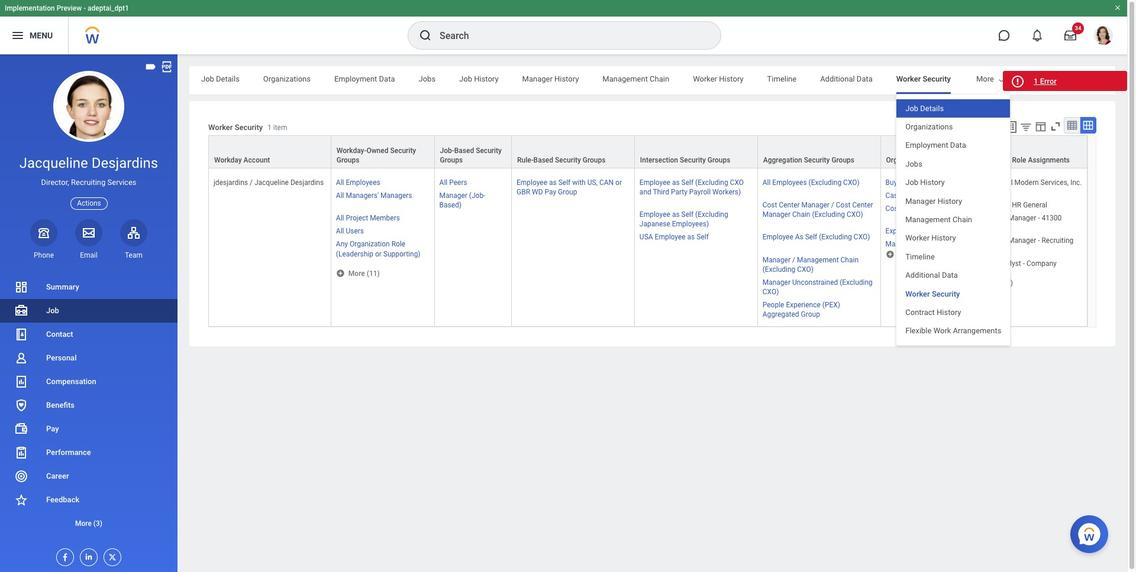 Task type: locate. For each thing, give the bounding box(es) containing it.
contract inside tab list
[[975, 75, 1004, 83]]

buyer
[[886, 179, 904, 187], [970, 179, 987, 187]]

rule-based security groups button
[[512, 136, 634, 168]]

1 vertical spatial analyst
[[998, 260, 1021, 268]]

(excluding down cost center manager / cost center manager chain (excluding cxo) on the right of the page
[[819, 233, 852, 242]]

analyst up (10)
[[998, 260, 1021, 268]]

aggregation security groups button
[[758, 136, 880, 168]]

1 vertical spatial additional data
[[906, 271, 958, 280]]

worker security down additional data option at top right
[[906, 290, 960, 299]]

1 horizontal spatial manager history
[[906, 197, 962, 206]]

1 vertical spatial additional
[[906, 271, 940, 280]]

recruiting down case solver - hr general
[[970, 224, 1001, 232]]

contract history option
[[897, 304, 1011, 322]]

0 horizontal spatial pay
[[46, 425, 59, 434]]

(excluding up the payroll at the top right of the page
[[695, 179, 728, 187]]

1 horizontal spatial organization
[[886, 156, 927, 165]]

organization role assignments
[[970, 156, 1070, 165]]

1 vertical spatial jacqueline
[[254, 179, 289, 187]]

based up wd at left top
[[534, 156, 553, 165]]

item
[[273, 124, 287, 132]]

0 horizontal spatial employees
[[346, 179, 380, 187]]

1 vertical spatial worker history
[[906, 234, 956, 243]]

0 horizontal spatial buyer
[[886, 179, 904, 187]]

center for cost center manager / cost center manager chain (excluding cxo)
[[779, 201, 800, 210]]

1 horizontal spatial contract history
[[975, 75, 1030, 83]]

1 horizontal spatial employees
[[773, 179, 807, 187]]

1 horizontal spatial timeline
[[906, 253, 935, 261]]

contract history for flexible work arrangeme
[[975, 75, 1030, 83]]

0 horizontal spatial timeline
[[767, 75, 797, 83]]

organizations option
[[897, 118, 1011, 136]]

contact link
[[0, 323, 178, 347]]

employee up the third at the right
[[640, 179, 671, 187]]

0 vertical spatial /
[[250, 179, 253, 187]]

jobs inside tab list
[[419, 75, 436, 83]]

more
[[977, 75, 994, 83], [349, 270, 365, 278], [982, 279, 998, 287], [75, 520, 92, 529]]

5 groups from the left
[[832, 156, 855, 165]]

as up party
[[672, 179, 680, 187]]

jobs for flexible work arrangements
[[906, 160, 923, 169]]

1 horizontal spatial management
[[797, 256, 839, 264]]

1 vertical spatial details
[[921, 104, 944, 113]]

0 vertical spatial employment
[[334, 75, 377, 83]]

manager inside manager unconstrained (excluding cxo)
[[763, 279, 791, 287]]

job inside option
[[906, 178, 919, 187]]

security up employee as self (excluding cxo and third party payroll workers) link
[[680, 156, 706, 165]]

/ down 'all employees (excluding cxo)'
[[831, 201, 834, 210]]

0 vertical spatial role
[[1012, 156, 1027, 165]]

contract history inside tab list
[[975, 75, 1030, 83]]

director,
[[41, 178, 69, 187]]

center for cost center manager - 41300 recruiting
[[986, 214, 1007, 223]]

items selected list containing employee as self (excluding cxo and third party payroll workers)
[[640, 176, 753, 242]]

/ right jdesjardins
[[250, 179, 253, 187]]

groups inside popup button
[[832, 156, 855, 165]]

as inside "employee as self (excluding cxo and third party payroll workers)"
[[672, 179, 680, 187]]

management chain option
[[897, 211, 1011, 229]]

4 groups from the left
[[708, 156, 731, 165]]

arrangeme
[[1102, 75, 1136, 83]]

all up any at top
[[336, 228, 344, 236]]

1 horizontal spatial additional data
[[906, 271, 958, 280]]

/ inside "element"
[[250, 179, 253, 187]]

employees up "managers'"
[[346, 179, 380, 187]]

employee left "as"
[[763, 233, 794, 242]]

case down the buyer link at right top
[[886, 192, 902, 200]]

group down with
[[558, 188, 577, 197]]

expand table image
[[1082, 120, 1094, 131]]

case down (usa)
[[970, 201, 985, 210]]

workday
[[214, 156, 242, 165]]

groups inside job-based security groups
[[440, 156, 463, 165]]

2 vertical spatial /
[[792, 256, 795, 264]]

buyer up (usa)
[[970, 179, 987, 187]]

security right 'owned'
[[390, 147, 416, 155]]

0 vertical spatial job details
[[201, 75, 240, 83]]

job-based security groups button
[[435, 136, 511, 168]]

team jacqueline desjardins element
[[120, 251, 147, 260]]

desjardins up services on the left of the page
[[92, 155, 158, 172]]

organizations
[[263, 75, 311, 83], [906, 122, 953, 131]]

managers'
[[346, 192, 379, 200]]

all inside all employees (excluding cxo) link
[[763, 179, 771, 187]]

groups for job-based security groups
[[440, 156, 463, 165]]

employment inside employment data option
[[906, 141, 949, 150]]

1 items selected list from the left
[[336, 176, 429, 269]]

more for more (11)
[[349, 270, 365, 278]]

security down additional data option at top right
[[932, 290, 960, 299]]

(excluding up people
[[763, 266, 796, 274]]

worker history for flexible work arrangeme
[[693, 75, 744, 83]]

jobs left roles
[[906, 160, 923, 169]]

1 vertical spatial /
[[831, 201, 834, 210]]

roles
[[929, 156, 946, 165]]

0 vertical spatial contract history
[[975, 75, 1030, 83]]

timeline for flexible work arrangeme
[[767, 75, 797, 83]]

1 buyer from the left
[[886, 179, 904, 187]]

case inside case solver - hr general "element"
[[970, 201, 985, 210]]

cost up timeline option
[[970, 237, 984, 245]]

groups up all employees (excluding cxo) link
[[832, 156, 855, 165]]

cxo) up the employee as self (excluding cxo) link
[[847, 211, 863, 219]]

jacqueline up director,
[[19, 155, 88, 172]]

1 vertical spatial 1
[[268, 124, 272, 132]]

more left exclamation icon
[[977, 75, 994, 83]]

0 vertical spatial employment data
[[334, 75, 395, 83]]

0 horizontal spatial employment data
[[334, 75, 395, 83]]

case for case solver
[[886, 192, 902, 200]]

cost
[[763, 201, 777, 210], [836, 201, 851, 210], [886, 205, 900, 213], [970, 214, 984, 223], [970, 237, 984, 245]]

or up (11) on the top left of page
[[375, 250, 382, 258]]

desjardins down workday account popup button
[[291, 179, 324, 187]]

1 horizontal spatial case
[[970, 201, 985, 210]]

1 vertical spatial employment
[[906, 141, 949, 150]]

cost for cost center manager / cost center manager chain (excluding cxo)
[[763, 201, 777, 210]]

0 horizontal spatial /
[[250, 179, 253, 187]]

worker history inside "option"
[[906, 234, 956, 243]]

contract down worker security option
[[906, 308, 935, 317]]

1 horizontal spatial based
[[534, 156, 553, 165]]

0 vertical spatial expense
[[886, 228, 912, 236]]

all inside all users link
[[336, 228, 344, 236]]

(excluding up the 'employees)'
[[695, 211, 728, 219]]

and
[[640, 188, 652, 197]]

1 left item
[[268, 124, 272, 132]]

work inside option
[[934, 327, 951, 336]]

contract
[[975, 75, 1004, 83], [906, 308, 935, 317]]

0 horizontal spatial 1
[[268, 124, 272, 132]]

0 horizontal spatial work
[[934, 327, 951, 336]]

desjardins inside "element"
[[291, 179, 324, 187]]

usa
[[640, 233, 653, 242]]

row
[[208, 136, 1088, 169], [208, 169, 1088, 327]]

buyer inside buyer - global modern services, inc. (usa)
[[970, 179, 987, 187]]

more left (11) on the top left of page
[[349, 270, 365, 278]]

employee as self (excluding cxo)
[[763, 233, 870, 242]]

- left hr
[[1008, 201, 1010, 210]]

worker security inside option
[[906, 290, 960, 299]]

0 vertical spatial additional data
[[820, 75, 873, 83]]

0 horizontal spatial details
[[216, 75, 240, 83]]

all inside all project members link
[[336, 214, 344, 223]]

buyer up the case solver link
[[886, 179, 904, 187]]

2 employees from the left
[[773, 179, 807, 187]]

items selected list
[[336, 176, 429, 269], [439, 176, 507, 210], [640, 176, 753, 242], [763, 176, 876, 320], [886, 176, 959, 249], [970, 176, 1082, 278]]

more inside button
[[75, 520, 92, 529]]

1 vertical spatial desjardins
[[291, 179, 324, 187]]

worker history for flexible work arrangements
[[906, 234, 956, 243]]

-
[[84, 4, 86, 12], [989, 179, 991, 187], [1008, 201, 1010, 210], [1038, 214, 1040, 223], [1038, 237, 1040, 245], [1023, 260, 1025, 268]]

cost down 'aggregation'
[[763, 201, 777, 210]]

job inside list
[[46, 307, 59, 315]]

- left global
[[989, 179, 991, 187]]

buyer for the buyer link at right top
[[886, 179, 904, 187]]

management chain inside tab list
[[603, 75, 669, 83]]

2 horizontal spatial organization
[[970, 156, 1011, 165]]

more for more (10)
[[982, 279, 998, 287]]

- left company
[[1023, 260, 1025, 268]]

expense
[[886, 228, 912, 236], [970, 260, 996, 268]]

close environment banner image
[[1114, 4, 1122, 11]]

more (3)
[[75, 520, 102, 529]]

1 horizontal spatial solver
[[987, 201, 1007, 210]]

list
[[0, 276, 178, 536]]

1 groups from the left
[[337, 156, 360, 165]]

employment data inside option
[[906, 141, 966, 150]]

0 horizontal spatial contract
[[906, 308, 935, 317]]

summary image
[[14, 281, 28, 295]]

flexible for flexible work arrangeme
[[1054, 75, 1080, 83]]

employee inside "employee as self with us, can or gbr wd pay group"
[[517, 179, 548, 187]]

employees)
[[672, 220, 709, 229]]

0 vertical spatial analyst
[[914, 228, 938, 236]]

0 vertical spatial job history
[[459, 75, 499, 83]]

2 buyer from the left
[[970, 179, 987, 187]]

all for all employees (excluding cxo)
[[763, 179, 771, 187]]

based inside job-based security groups
[[454, 147, 474, 155]]

worker security option
[[897, 285, 1011, 304]]

1 row from the top
[[208, 136, 1088, 169]]

more (10) button
[[970, 278, 1014, 288]]

employment data for flexible work arrangements
[[906, 141, 966, 150]]

analyst inside expense analyst - company hierarchy
[[998, 260, 1021, 268]]

pay down benefits
[[46, 425, 59, 434]]

jobs inside option
[[906, 160, 923, 169]]

compensation image
[[14, 375, 28, 389]]

employment data for flexible work arrangeme
[[334, 75, 395, 83]]

1 horizontal spatial flexible
[[1054, 75, 1080, 83]]

2 items selected list from the left
[[439, 176, 507, 210]]

0 vertical spatial management chain
[[603, 75, 669, 83]]

expense up hierarchy
[[970, 260, 996, 268]]

4 items selected list from the left
[[763, 176, 876, 320]]

solver inside "element"
[[987, 201, 1007, 210]]

1 horizontal spatial role
[[1012, 156, 1027, 165]]

groups down workday-
[[337, 156, 360, 165]]

analyst for expense analyst
[[914, 228, 938, 236]]

2 groups from the left
[[440, 156, 463, 165]]

(excluding inside cost center manager / cost center manager chain (excluding cxo)
[[812, 211, 845, 219]]

all
[[336, 179, 344, 187], [439, 179, 448, 187], [763, 179, 771, 187], [336, 192, 344, 200], [336, 214, 344, 223], [336, 228, 344, 236]]

security inside workday-owned security groups
[[390, 147, 416, 155]]

center inside cost center manager - 41300 recruiting
[[986, 214, 1007, 223]]

security up job details "option"
[[923, 75, 951, 83]]

flexible inside option
[[906, 327, 932, 336]]

additional for flexible work arrangements
[[906, 271, 940, 280]]

jacqueline desjardins
[[19, 155, 158, 172]]

0 horizontal spatial case
[[886, 192, 902, 200]]

pay right wd at left top
[[545, 188, 556, 197]]

worker security up job details "option"
[[897, 75, 951, 83]]

organization for organization roles
[[886, 156, 927, 165]]

cxo) inside manager / management chain (excluding cxo)
[[797, 266, 814, 274]]

organizations up organization roles popup button
[[906, 122, 953, 131]]

/ down "as"
[[792, 256, 795, 264]]

as for and
[[672, 179, 680, 187]]

contract left exclamation icon
[[975, 75, 1004, 83]]

manager unconstrained (excluding cxo) link
[[763, 276, 873, 296]]

job details inside tab list
[[201, 75, 240, 83]]

toolbar
[[985, 117, 1097, 136]]

0 vertical spatial desjardins
[[92, 155, 158, 172]]

list containing summary
[[0, 276, 178, 536]]

0 horizontal spatial additional
[[820, 75, 855, 83]]

benefits
[[46, 401, 75, 410]]

as down rule-based security groups
[[549, 179, 557, 187]]

expense analyst
[[886, 228, 938, 236]]

group inside "employee as self with us, can or gbr wd pay group"
[[558, 188, 577, 197]]

solver
[[903, 192, 923, 200], [987, 201, 1007, 210]]

benefits link
[[0, 394, 178, 418]]

1 horizontal spatial 1
[[1034, 77, 1038, 86]]

list box
[[897, 99, 1011, 341]]

1 vertical spatial based
[[534, 156, 553, 165]]

0 horizontal spatial management chain
[[603, 75, 669, 83]]

0 horizontal spatial worker history
[[693, 75, 744, 83]]

role inside organization role assignments popup button
[[1012, 156, 1027, 165]]

job details option
[[897, 99, 1011, 118]]

flexible work arrangeme
[[1054, 75, 1136, 83]]

worker security for flexible work arrangements
[[906, 290, 960, 299]]

- inside buyer - global modern services, inc. (usa)
[[989, 179, 991, 187]]

1 horizontal spatial employment
[[906, 141, 949, 150]]

management chain
[[603, 75, 669, 83], [906, 215, 972, 224]]

cxo) up unconstrained
[[797, 266, 814, 274]]

all for all project members
[[336, 214, 344, 223]]

1 vertical spatial timeline
[[906, 253, 935, 261]]

employee for and
[[640, 179, 671, 187]]

management chain for flexible work arrangements
[[906, 215, 972, 224]]

intersection
[[640, 156, 678, 165]]

0 vertical spatial management
[[603, 75, 648, 83]]

(usa)
[[970, 188, 988, 197]]

(excluding inside "employee as self (excluding cxo and third party payroll workers)"
[[695, 179, 728, 187]]

(excluding up the employee as self (excluding cxo) link
[[812, 211, 845, 219]]

job history inside tab list
[[459, 75, 499, 83]]

self up the 'employees)'
[[682, 211, 694, 219]]

1 horizontal spatial work
[[1082, 75, 1100, 83]]

more down hierarchy
[[982, 279, 998, 287]]

job details up worker security 1 item
[[201, 75, 240, 83]]

all down 'aggregation'
[[763, 179, 771, 187]]

cxo) up cost center manager / cost center manager chain (excluding cxo) link
[[843, 179, 860, 187]]

additional inside tab list
[[820, 75, 855, 83]]

contract for flexible work arrangeme
[[975, 75, 1004, 83]]

feedback
[[46, 496, 79, 505]]

management inside option
[[906, 215, 951, 224]]

items selected list containing buyer - global modern services, inc. (usa)
[[970, 176, 1082, 278]]

self inside "employee as self with us, can or gbr wd pay group"
[[559, 179, 571, 187]]

jacqueline inside navigation pane region
[[19, 155, 88, 172]]

1 vertical spatial organizations
[[906, 122, 953, 131]]

flexible down inbox large 'icon'
[[1054, 75, 1080, 83]]

job inside "option"
[[906, 104, 919, 113]]

all inside "all employees" link
[[336, 179, 344, 187]]

0 horizontal spatial expense
[[886, 228, 912, 236]]

1 horizontal spatial group
[[801, 311, 820, 319]]

1 vertical spatial or
[[375, 250, 382, 258]]

security inside job-based security groups
[[476, 147, 502, 155]]

1 error button
[[1003, 71, 1127, 91]]

6 items selected list from the left
[[970, 176, 1082, 278]]

organizations inside tab list
[[263, 75, 311, 83]]

(excluding inside the employee as self (excluding cxo) link
[[819, 233, 852, 242]]

1 vertical spatial recruiting
[[970, 224, 1001, 232]]

additional data inside option
[[906, 271, 958, 280]]

organization
[[886, 156, 927, 165], [970, 156, 1011, 165], [350, 241, 390, 249]]

1 horizontal spatial contract
[[975, 75, 1004, 83]]

job link
[[0, 299, 178, 323]]

1 vertical spatial case
[[970, 201, 985, 210]]

2 horizontal spatial /
[[831, 201, 834, 210]]

rule-based security groups
[[517, 156, 606, 165]]

3 items selected list from the left
[[640, 176, 753, 242]]

items selected list containing all peers
[[439, 176, 507, 210]]

role up the supporting)
[[392, 241, 406, 249]]

implementation preview -   adeptai_dpt1
[[5, 4, 129, 12]]

1 horizontal spatial recruiting
[[970, 224, 1001, 232]]

employment data option
[[897, 136, 1011, 155]]

solver for case solver
[[903, 192, 923, 200]]

expense up manager link
[[886, 228, 912, 236]]

case solver
[[886, 192, 923, 200]]

role
[[1012, 156, 1027, 165], [392, 241, 406, 249]]

organizations for flexible work arrangements
[[906, 122, 953, 131]]

contract for flexible work arrangements
[[906, 308, 935, 317]]

0 horizontal spatial group
[[558, 188, 577, 197]]

employees down 'aggregation'
[[773, 179, 807, 187]]

job history for flexible work arrangeme
[[459, 75, 499, 83]]

manager history down "search workday" search field
[[522, 75, 579, 83]]

- right preview
[[84, 4, 86, 12]]

security up all employees (excluding cxo) link
[[804, 156, 830, 165]]

pay image
[[14, 423, 28, 437]]

details up worker security 1 item
[[216, 75, 240, 83]]

expense inside the expense analyst link
[[886, 228, 912, 236]]

flexible down contract history option
[[906, 327, 932, 336]]

team link
[[120, 219, 147, 260]]

tag image
[[144, 60, 157, 73]]

0 horizontal spatial or
[[375, 250, 382, 258]]

as up the 'employees)'
[[672, 211, 680, 219]]

1 vertical spatial group
[[801, 311, 820, 319]]

profile logan mcneil image
[[1094, 26, 1113, 47]]

organization for organization role assignments
[[970, 156, 1011, 165]]

1 horizontal spatial additional
[[906, 271, 940, 280]]

additional for flexible work arrangeme
[[820, 75, 855, 83]]

employee as self (excluding cxo and third party payroll workers)
[[640, 179, 744, 197]]

groups down job-
[[440, 156, 463, 165]]

0 horizontal spatial jacqueline
[[19, 155, 88, 172]]

self right "as"
[[805, 233, 818, 242]]

based up peers
[[454, 147, 474, 155]]

role inside any organization role (leadership or supporting)
[[392, 241, 406, 249]]

cost inside cost center manager - 41300 recruiting
[[970, 214, 984, 223]]

employee up wd at left top
[[517, 179, 548, 187]]

flexible
[[1054, 75, 1080, 83], [906, 327, 932, 336]]

chain inside manager / management chain (excluding cxo)
[[841, 256, 859, 264]]

organization inside popup button
[[970, 156, 1011, 165]]

1 horizontal spatial details
[[921, 104, 944, 113]]

all down workday-
[[336, 179, 344, 187]]

details up organizations option
[[921, 104, 944, 113]]

with
[[572, 179, 586, 187]]

organization inside popup button
[[886, 156, 927, 165]]

1 vertical spatial contract
[[906, 308, 935, 317]]

timeline inside tab list
[[767, 75, 797, 83]]

analyst
[[914, 228, 938, 236], [998, 260, 1021, 268]]

as inside "employee as self with us, can or gbr wd pay group"
[[549, 179, 557, 187]]

1 vertical spatial role
[[392, 241, 406, 249]]

additional data for flexible work arrangements
[[906, 271, 958, 280]]

2 row from the top
[[208, 169, 1088, 327]]

performance
[[46, 449, 91, 457]]

2 horizontal spatial recruiting
[[1042, 237, 1074, 245]]

self for can
[[559, 179, 571, 187]]

details
[[216, 75, 240, 83], [921, 104, 944, 113]]

0 vertical spatial based
[[454, 147, 474, 155]]

1 vertical spatial worker security
[[906, 290, 960, 299]]

all for all users
[[336, 228, 344, 236]]

1 vertical spatial solver
[[987, 201, 1007, 210]]

job history option
[[897, 173, 1011, 192]]

services,
[[1041, 179, 1069, 187]]

organization up global
[[970, 156, 1011, 165]]

case
[[886, 192, 902, 200], [970, 201, 985, 210]]

table image
[[1067, 120, 1078, 131]]

worker security inside tab list
[[897, 75, 951, 83]]

0 vertical spatial solver
[[903, 192, 923, 200]]

employee up japanese
[[640, 211, 671, 219]]

0 vertical spatial additional
[[820, 75, 855, 83]]

security
[[923, 75, 951, 83], [235, 123, 263, 132], [390, 147, 416, 155], [476, 147, 502, 155], [555, 156, 581, 165], [680, 156, 706, 165], [804, 156, 830, 165], [932, 290, 960, 299]]

manager history down job history option
[[906, 197, 962, 206]]

additional
[[820, 75, 855, 83], [906, 271, 940, 280]]

2 horizontal spatial management
[[906, 215, 951, 224]]

employment for flexible work arrangements
[[906, 141, 949, 150]]

self inside 'employee as self (excluding japanese employees)'
[[682, 211, 694, 219]]

third
[[653, 188, 669, 197]]

employment inside tab list
[[334, 75, 377, 83]]

inbox large image
[[1065, 30, 1077, 41]]

employment data inside tab list
[[334, 75, 395, 83]]

cxo) left manager link
[[854, 233, 870, 242]]

self down the 'employees)'
[[697, 233, 709, 242]]

groups
[[337, 156, 360, 165], [440, 156, 463, 165], [583, 156, 606, 165], [708, 156, 731, 165], [832, 156, 855, 165]]

1 employees from the left
[[346, 179, 380, 187]]

tab list
[[189, 66, 1136, 95]]

based for job-
[[454, 147, 474, 155]]

view team image
[[127, 226, 141, 240]]

3 groups from the left
[[583, 156, 606, 165]]

security right job-
[[476, 147, 502, 155]]

1 horizontal spatial worker history
[[906, 234, 956, 243]]

0 vertical spatial manager history
[[522, 75, 579, 83]]

security inside option
[[932, 290, 960, 299]]

0 horizontal spatial manager history
[[522, 75, 579, 83]]

peers
[[449, 179, 467, 187]]

0 horizontal spatial based
[[454, 147, 474, 155]]

1 vertical spatial flexible
[[906, 327, 932, 336]]

row containing jdesjardins / jacqueline desjardins
[[208, 169, 1088, 327]]

group down experience
[[801, 311, 820, 319]]

cost inside cost center manager - recruiting element
[[970, 237, 984, 245]]

role up modern in the top of the page
[[1012, 156, 1027, 165]]

work down contract history option
[[934, 327, 951, 336]]

self
[[559, 179, 571, 187], [682, 179, 694, 187], [682, 211, 694, 219], [697, 233, 709, 242], [805, 233, 818, 242]]

5 items selected list from the left
[[886, 176, 959, 249]]

1 vertical spatial expense
[[970, 260, 996, 268]]

expense inside expense analyst - company hierarchy
[[970, 260, 996, 268]]

or inside any organization role (leadership or supporting)
[[375, 250, 382, 258]]

work inside tab list
[[1082, 75, 1100, 83]]

1 horizontal spatial buyer
[[970, 179, 987, 187]]

or right can
[[616, 179, 622, 187]]

recruiting
[[71, 178, 106, 187], [970, 224, 1001, 232], [1042, 237, 1074, 245]]

1 horizontal spatial jobs
[[906, 160, 923, 169]]

all peers link
[[439, 176, 467, 187]]

organization up (leadership
[[350, 241, 390, 249]]

groups up cxo
[[708, 156, 731, 165]]

1 vertical spatial management chain
[[906, 215, 972, 224]]

/ for management
[[792, 256, 795, 264]]

solver left hr
[[987, 201, 1007, 210]]

center
[[779, 201, 800, 210], [853, 201, 873, 210], [902, 205, 923, 213], [986, 214, 1007, 223], [986, 237, 1007, 245]]

organization roles
[[886, 156, 946, 165]]

chain inside cost center manager / cost center manager chain (excluding cxo)
[[792, 211, 811, 219]]

0 vertical spatial recruiting
[[71, 178, 106, 187]]

workday account
[[214, 156, 270, 165]]

0 vertical spatial timeline
[[767, 75, 797, 83]]

workday-owned security groups button
[[331, 136, 434, 168]]

2 vertical spatial management
[[797, 256, 839, 264]]

as
[[549, 179, 557, 187], [672, 179, 680, 187], [672, 211, 680, 219], [687, 233, 695, 242]]

people experience (pex) aggregated group
[[763, 301, 840, 319]]

additional inside option
[[906, 271, 940, 280]]

aggregation
[[763, 156, 802, 165]]

(job-
[[469, 192, 486, 200]]

/
[[250, 179, 253, 187], [831, 201, 834, 210], [792, 256, 795, 264]]

gbr
[[517, 188, 530, 197]]

cost for cost center manager
[[886, 205, 900, 213]]

performance image
[[14, 446, 28, 460]]

0 vertical spatial worker security
[[897, 75, 951, 83]]

group
[[558, 188, 577, 197], [801, 311, 820, 319]]

1 horizontal spatial job details
[[906, 104, 944, 113]]

0 horizontal spatial organizations
[[263, 75, 311, 83]]

security left item
[[235, 123, 263, 132]]

contract history inside option
[[906, 308, 961, 317]]

expense for expense analyst
[[886, 228, 912, 236]]

self for and
[[682, 179, 694, 187]]

cxo) inside cost center manager / cost center manager chain (excluding cxo)
[[847, 211, 863, 219]]

organization up the buyer link at right top
[[886, 156, 927, 165]]

groups inside popup button
[[708, 156, 731, 165]]

job history inside job history option
[[906, 178, 945, 187]]

all project members
[[336, 214, 400, 223]]

flexible work arrangements option
[[897, 322, 1011, 341]]

all left "managers'"
[[336, 192, 344, 200]]

security inside popup button
[[804, 156, 830, 165]]

worker security 1 item
[[208, 123, 287, 132]]

phone image
[[36, 226, 52, 240]]

center for cost center manager - recruiting
[[986, 237, 1007, 245]]

contract history left '1 error'
[[975, 75, 1030, 83]]

recruiting down 41300
[[1042, 237, 1074, 245]]

0 vertical spatial or
[[616, 179, 622, 187]]

jobs
[[419, 75, 436, 83], [906, 160, 923, 169]]

contract inside option
[[906, 308, 935, 317]]

menu button
[[0, 17, 68, 54]]

1 vertical spatial job history
[[906, 178, 945, 187]]

groups up us,
[[583, 156, 606, 165]]

cost down case solver
[[886, 205, 900, 213]]

all left peers
[[439, 179, 448, 187]]

1 horizontal spatial analyst
[[998, 260, 1021, 268]]

groups inside workday-owned security groups
[[337, 156, 360, 165]]

0 vertical spatial jobs
[[419, 75, 436, 83]]

chain
[[650, 75, 669, 83], [792, 211, 811, 219], [953, 215, 972, 224], [841, 256, 859, 264]]

1 left error
[[1034, 77, 1038, 86]]

center inside 'link'
[[902, 205, 923, 213]]

more inside dropdown button
[[982, 279, 998, 287]]

organization role assignments button
[[965, 136, 1087, 168]]

aggregated
[[763, 311, 799, 319]]

employment data
[[334, 75, 395, 83], [906, 141, 966, 150]]

recruiting down jacqueline desjardins on the top left of page
[[71, 178, 106, 187]]



Task type: vqa. For each thing, say whether or not it's contained in the screenshot.
The Chevron Right Small image
no



Task type: describe. For each thing, give the bounding box(es) containing it.
row containing workday-owned security groups
[[208, 136, 1088, 169]]

owned
[[367, 147, 389, 155]]

self for employees)
[[682, 211, 694, 219]]

organizations for flexible work arrangeme
[[263, 75, 311, 83]]

view printable version (pdf) image
[[160, 60, 173, 73]]

Search Workday  search field
[[440, 22, 697, 49]]

group inside people experience (pex) aggregated group
[[801, 311, 820, 319]]

global
[[993, 179, 1013, 187]]

41300
[[1042, 214, 1062, 223]]

timeline for flexible work arrangements
[[906, 253, 935, 261]]

cost down 'all employees (excluding cxo)'
[[836, 201, 851, 210]]

employee for employees)
[[640, 211, 671, 219]]

expense analyst - company hierarchy element
[[970, 257, 1057, 277]]

error
[[1040, 77, 1057, 86]]

security up with
[[555, 156, 581, 165]]

cost center manager - recruiting
[[970, 237, 1074, 245]]

jdesjardins / jacqueline desjardins element
[[214, 176, 324, 187]]

- inside cost center manager - 41300 recruiting
[[1038, 214, 1040, 223]]

chain inside tab list
[[650, 75, 669, 83]]

more for more
[[977, 75, 994, 83]]

all managers' managers
[[336, 192, 412, 200]]

any
[[336, 241, 348, 249]]

summary link
[[0, 276, 178, 299]]

more (3) button
[[0, 517, 178, 531]]

groups for rule-based security groups
[[583, 156, 606, 165]]

contact
[[46, 330, 73, 339]]

details inside job details "option"
[[921, 104, 944, 113]]

email
[[80, 251, 98, 260]]

employees for managers'
[[346, 179, 380, 187]]

performance link
[[0, 442, 178, 465]]

all for all peers
[[439, 179, 448, 187]]

organization inside any organization role (leadership or supporting)
[[350, 241, 390, 249]]

/ inside cost center manager / cost center manager chain (excluding cxo)
[[831, 201, 834, 210]]

buyer link
[[886, 176, 904, 187]]

supporting)
[[383, 250, 421, 258]]

mail image
[[82, 226, 96, 240]]

manager inside cost center manager 'link'
[[925, 205, 953, 213]]

jdesjardins / jacqueline desjardins
[[214, 179, 324, 187]]

case solver link
[[886, 189, 923, 200]]

linkedin image
[[80, 550, 94, 562]]

worker security for flexible work arrangeme
[[897, 75, 951, 83]]

export to worksheets image
[[1005, 120, 1019, 134]]

(excluding inside 'employee as self (excluding japanese employees)'
[[695, 211, 728, 219]]

employee as self with us, can or gbr wd pay group
[[517, 179, 622, 197]]

pay link
[[0, 418, 178, 442]]

menu banner
[[0, 0, 1127, 54]]

timeline option
[[897, 248, 1011, 266]]

usa employee as self link
[[640, 231, 709, 242]]

flexible work arrangements
[[906, 327, 1002, 336]]

members
[[370, 214, 400, 223]]

aggregation security groups
[[763, 156, 855, 165]]

list box containing job details
[[897, 99, 1011, 341]]

(11)
[[367, 270, 380, 278]]

arrangements
[[953, 327, 1002, 336]]

manager inside manager (job- based)
[[439, 192, 467, 200]]

1 inside worker security 1 item
[[268, 124, 272, 132]]

any organization role (leadership or supporting) link
[[336, 238, 421, 258]]

pay inside "employee as self with us, can or gbr wd pay group"
[[545, 188, 556, 197]]

manager unconstrained (excluding cxo)
[[763, 279, 873, 296]]

desjardins inside navigation pane region
[[92, 155, 158, 172]]

facebook image
[[57, 550, 70, 563]]

jdesjardins
[[214, 179, 248, 187]]

details inside tab list
[[216, 75, 240, 83]]

manager link
[[886, 238, 914, 249]]

solver for case solver - hr general
[[987, 201, 1007, 210]]

/ for jacqueline
[[250, 179, 253, 187]]

justify image
[[11, 28, 25, 43]]

- inside "element"
[[1008, 201, 1010, 210]]

tab list containing job details
[[189, 66, 1136, 95]]

japanese
[[640, 220, 670, 229]]

history inside "option"
[[932, 234, 956, 243]]

recruiting inside cost center manager - 41300 recruiting
[[970, 224, 1001, 232]]

based for rule-
[[534, 156, 553, 165]]

cost center manager - 41300 recruiting element
[[970, 212, 1062, 232]]

users
[[346, 228, 364, 236]]

rule-
[[517, 156, 534, 165]]

additional data option
[[897, 266, 1011, 285]]

worker history option
[[897, 229, 1011, 248]]

work for arrangeme
[[1082, 75, 1100, 83]]

worker inside option
[[906, 290, 930, 299]]

preview
[[57, 4, 82, 12]]

buyer - global modern services, inc. (usa) element
[[970, 176, 1082, 197]]

34 button
[[1058, 22, 1084, 49]]

employees for center
[[773, 179, 807, 187]]

phone jacqueline desjardins element
[[30, 251, 57, 260]]

as for can
[[549, 179, 557, 187]]

job details inside job details "option"
[[906, 104, 944, 113]]

groups for workday-owned security groups
[[337, 156, 360, 165]]

as for employees)
[[672, 211, 680, 219]]

career image
[[14, 470, 28, 484]]

select to filter grid data image
[[1020, 121, 1033, 133]]

phone
[[34, 251, 54, 260]]

employee as self (excluding cxo and third party payroll workers) link
[[640, 176, 744, 197]]

additional data for flexible work arrangeme
[[820, 75, 873, 83]]

security inside popup button
[[680, 156, 706, 165]]

expense for expense analyst - company hierarchy
[[970, 260, 996, 268]]

chain inside option
[[953, 215, 972, 224]]

all employees link
[[336, 176, 380, 187]]

usa employee as self
[[640, 233, 709, 242]]

employee down japanese
[[655, 233, 686, 242]]

all peers
[[439, 179, 467, 187]]

contact image
[[14, 328, 28, 342]]

manager history for flexible work arrangements
[[906, 197, 962, 206]]

work for arrangements
[[934, 327, 951, 336]]

case solver - hr general element
[[970, 199, 1048, 210]]

34
[[1075, 25, 1082, 31]]

(3)
[[93, 520, 102, 529]]

job-based security groups column header
[[435, 136, 512, 169]]

email jacqueline desjardins element
[[75, 251, 102, 260]]

(excluding inside all employees (excluding cxo) link
[[809, 179, 842, 187]]

exclamation image
[[1013, 78, 1022, 86]]

more for more (3)
[[75, 520, 92, 529]]

manager history option
[[897, 192, 1011, 211]]

center for cost center manager
[[902, 205, 923, 213]]

cost for cost center manager - recruiting
[[970, 237, 984, 245]]

employment for flexible work arrangeme
[[334, 75, 377, 83]]

more (10)
[[982, 279, 1013, 287]]

party
[[671, 188, 688, 197]]

summary
[[46, 283, 79, 292]]

actions button
[[71, 197, 108, 210]]

cost center manager - recruiting element
[[970, 235, 1074, 245]]

1 error
[[1034, 77, 1057, 86]]

case for case solver - hr general
[[970, 201, 985, 210]]

cost center manager
[[886, 205, 953, 213]]

items selected list containing buyer
[[886, 176, 959, 249]]

can
[[599, 179, 614, 187]]

manager inside manager history option
[[906, 197, 936, 206]]

career link
[[0, 465, 178, 489]]

1 inside button
[[1034, 77, 1038, 86]]

implementation
[[5, 4, 55, 12]]

manager inside cost center manager - recruiting element
[[1008, 237, 1036, 245]]

managers
[[381, 192, 412, 200]]

manager inside cost center manager - 41300 recruiting
[[1008, 214, 1036, 223]]

personal image
[[14, 352, 28, 366]]

manager / management chain (excluding cxo)
[[763, 256, 859, 274]]

workday-
[[337, 147, 367, 155]]

feedback image
[[14, 494, 28, 508]]

export to excel image
[[990, 120, 1003, 133]]

recruiting inside navigation pane region
[[71, 178, 106, 187]]

all managers' managers link
[[336, 189, 412, 200]]

compensation link
[[0, 370, 178, 394]]

employee for can
[[517, 179, 548, 187]]

management inside manager / management chain (excluding cxo)
[[797, 256, 839, 264]]

unconstrained
[[792, 279, 838, 287]]

benefits image
[[14, 399, 28, 413]]

manager history for flexible work arrangeme
[[522, 75, 579, 83]]

management for flexible work arrangeme
[[603, 75, 648, 83]]

(excluding inside manager unconstrained (excluding cxo)
[[840, 279, 873, 287]]

manager inside manager / management chain (excluding cxo)
[[763, 256, 791, 264]]

case solver - hr general
[[970, 201, 1048, 210]]

flexible for flexible work arrangements
[[906, 327, 932, 336]]

wd
[[532, 188, 543, 197]]

menu
[[30, 31, 53, 40]]

manager (job- based) link
[[439, 189, 486, 210]]

pay inside pay link
[[46, 425, 59, 434]]

jobs option
[[897, 155, 1011, 173]]

navigation pane region
[[0, 54, 178, 573]]

(excluding inside manager / management chain (excluding cxo)
[[763, 266, 796, 274]]

jobs for flexible work arrangeme
[[419, 75, 436, 83]]

people
[[763, 301, 784, 310]]

items selected list containing all employees (excluding cxo)
[[763, 176, 876, 320]]

job image
[[14, 304, 28, 318]]

- up company
[[1038, 237, 1040, 245]]

inc.
[[1071, 179, 1082, 187]]

phone button
[[30, 219, 57, 260]]

cxo) inside manager unconstrained (excluding cxo)
[[763, 288, 779, 296]]

as down the 'employees)'
[[687, 233, 695, 242]]

buyer - global modern services, inc. (usa)
[[970, 179, 1082, 197]]

based)
[[439, 201, 462, 210]]

x image
[[104, 550, 117, 563]]

click to view/edit grid preferences image
[[1035, 120, 1048, 133]]

job-
[[440, 147, 454, 155]]

management chain for flexible work arrangeme
[[603, 75, 669, 83]]

cost center manager / cost center manager chain (excluding cxo) link
[[763, 199, 873, 219]]

cost for cost center manager - 41300 recruiting
[[970, 214, 984, 223]]

job history for flexible work arrangements
[[906, 178, 945, 187]]

(10)
[[1000, 279, 1013, 287]]

job-based security groups
[[440, 147, 502, 165]]

cost center manager / cost center manager chain (excluding cxo)
[[763, 201, 873, 219]]

all for all managers' managers
[[336, 192, 344, 200]]

account
[[244, 156, 270, 165]]

hr
[[1012, 201, 1022, 210]]

more (11) button
[[336, 269, 381, 279]]

worker inside "option"
[[906, 234, 930, 243]]

career
[[46, 472, 69, 481]]

items selected list containing all employees
[[336, 176, 429, 269]]

manager (job- based)
[[439, 192, 486, 210]]

jacqueline inside "element"
[[254, 179, 289, 187]]

all for all employees
[[336, 179, 344, 187]]

notifications large image
[[1032, 30, 1043, 41]]

2 vertical spatial recruiting
[[1042, 237, 1074, 245]]

analyst for expense analyst - company hierarchy
[[998, 260, 1021, 268]]

- inside expense analyst - company hierarchy
[[1023, 260, 1025, 268]]

or inside "employee as self with us, can or gbr wd pay group"
[[616, 179, 622, 187]]

more (11)
[[349, 270, 380, 278]]

management for flexible work arrangements
[[906, 215, 951, 224]]

employee as self (excluding japanese employees)
[[640, 211, 728, 229]]

contract history for flexible work arrangements
[[906, 308, 961, 317]]

intersection security groups button
[[635, 136, 757, 168]]

buyer for buyer - global modern services, inc. (usa)
[[970, 179, 987, 187]]

employee as self with us, can or gbr wd pay group link
[[517, 176, 622, 197]]

search image
[[418, 28, 433, 43]]

feedback link
[[0, 489, 178, 513]]

fullscreen image
[[1049, 120, 1062, 133]]

history inside option
[[938, 197, 962, 206]]

- inside menu 'banner'
[[84, 4, 86, 12]]

company
[[1027, 260, 1057, 268]]

all users
[[336, 228, 364, 236]]



